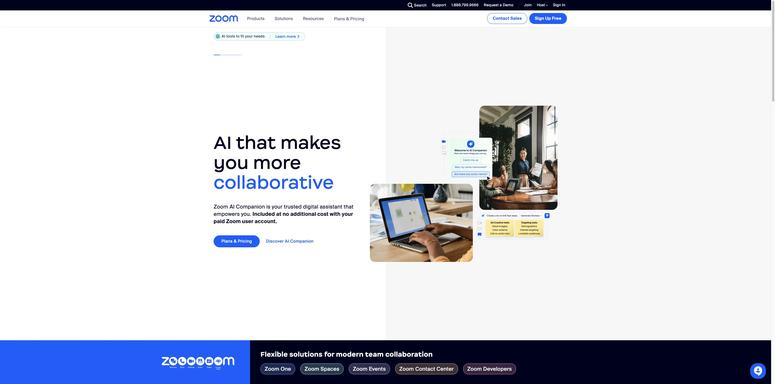 Task type: vqa. For each thing, say whether or not it's contained in the screenshot.
Recommended offers for you
no



Task type: locate. For each thing, give the bounding box(es) containing it.
0 horizontal spatial contact
[[415, 366, 435, 373]]

&
[[346, 16, 349, 22], [234, 239, 237, 244]]

plans & pricing inside main content
[[222, 239, 252, 244]]

user
[[242, 218, 254, 225]]

sign for sign up free
[[535, 16, 544, 21]]

your inside zoom ai companion is your trusted digital assistant that empowers you.
[[272, 204, 283, 210]]

0 horizontal spatial sign
[[535, 16, 544, 21]]

zoom inside 'tab'
[[305, 366, 319, 373]]

companion
[[236, 204, 265, 210], [290, 239, 314, 244]]

collaboration
[[386, 351, 433, 359]]

1 vertical spatial &
[[234, 239, 237, 244]]

zoom down empowers
[[226, 218, 241, 225]]

0 horizontal spatial your
[[245, 34, 253, 39]]

zoom interface icon image
[[390, 133, 493, 181], [477, 213, 550, 239]]

pricing inside product information navigation
[[350, 16, 365, 22]]

flexible solutions for modern team collaboration tab list
[[261, 364, 761, 375]]

your inside included at no additional cost with your paid zoom user account.
[[342, 211, 353, 218]]

1 vertical spatial more
[[253, 151, 301, 174]]

1 horizontal spatial your
[[272, 204, 283, 210]]

plans
[[334, 16, 345, 22], [222, 239, 233, 244]]

meetings navigation
[[486, 10, 568, 25]]

plans inside main content
[[222, 239, 233, 244]]

host
[[537, 3, 546, 7]]

needs
[[254, 34, 265, 39]]

flexible solutions for modern team collaboration
[[261, 351, 433, 359]]

zoom developers
[[467, 366, 512, 373]]

resources
[[303, 16, 324, 21]]

your
[[245, 34, 253, 39], [272, 204, 283, 210], [342, 211, 353, 218]]

join link up meetings navigation
[[524, 3, 532, 7]]

contact down a
[[493, 16, 510, 21]]

zoom inside included at no additional cost with your paid zoom user account.
[[226, 218, 241, 225]]

zoom for zoom events
[[353, 366, 368, 373]]

additional
[[290, 211, 316, 218]]

main content containing ai that makes you more
[[0, 10, 771, 384]]

0 horizontal spatial plans
[[222, 239, 233, 244]]

1 vertical spatial companion
[[290, 239, 314, 244]]

sign left up
[[535, 16, 544, 21]]

sign up free
[[535, 16, 562, 21]]

your right with
[[342, 211, 353, 218]]

1 horizontal spatial sign
[[553, 3, 561, 7]]

zoom for zoom ai companion is your trusted digital assistant that empowers you.
[[214, 204, 228, 210]]

1 vertical spatial pricing
[[238, 239, 252, 244]]

banner
[[203, 10, 568, 27]]

discover
[[266, 239, 284, 244]]

your for is
[[272, 204, 283, 210]]

1 horizontal spatial &
[[346, 16, 349, 22]]

zoom logo image
[[210, 15, 238, 22]]

that inside ai that makes you more
[[236, 131, 276, 154]]

account.
[[255, 218, 277, 225]]

0 horizontal spatial plans & pricing
[[222, 239, 252, 244]]

zoom inside tab
[[353, 366, 368, 373]]

pricing inside main content
[[238, 239, 252, 244]]

ai inside zoom ai companion is your trusted digital assistant that empowers you.
[[230, 204, 235, 210]]

zoom down collaboration
[[399, 366, 414, 373]]

main content
[[0, 10, 771, 384]]

1 horizontal spatial that
[[344, 204, 354, 210]]

join link left host
[[520, 0, 533, 10]]

zoom for zoom one
[[265, 366, 279, 373]]

solutions
[[275, 16, 293, 21]]

0 vertical spatial plans & pricing
[[334, 16, 365, 22]]

1.888.799.9666 button
[[448, 0, 480, 10], [452, 3, 479, 7]]

0 vertical spatial companion
[[236, 204, 265, 210]]

companion inside zoom ai companion is your trusted digital assistant that empowers you.
[[236, 204, 265, 210]]

empowers
[[214, 211, 240, 218]]

contact sales link
[[487, 13, 528, 24]]

zoom
[[214, 204, 228, 210], [226, 218, 241, 225], [265, 366, 279, 373], [305, 366, 319, 373], [353, 366, 368, 373], [399, 366, 414, 373], [467, 366, 482, 373]]

zoom for zoom contact center
[[399, 366, 414, 373]]

ai that makes you more
[[214, 131, 341, 174]]

2 vertical spatial your
[[342, 211, 353, 218]]

0 vertical spatial contact
[[493, 16, 510, 21]]

contact inside meetings navigation
[[493, 16, 510, 21]]

sign inside button
[[535, 16, 544, 21]]

plans & pricing
[[334, 16, 365, 22], [222, 239, 252, 244]]

contact left the center
[[415, 366, 435, 373]]

1 vertical spatial plans & pricing
[[222, 239, 252, 244]]

your up at
[[272, 204, 283, 210]]

banner containing contact sales
[[203, 10, 568, 27]]

zoom left developers
[[467, 366, 482, 373]]

0 vertical spatial &
[[346, 16, 349, 22]]

0 vertical spatial plans
[[334, 16, 345, 22]]

1 horizontal spatial companion
[[290, 239, 314, 244]]

1 horizontal spatial plans & pricing
[[334, 16, 365, 22]]

join link
[[520, 0, 533, 10], [524, 3, 532, 7]]

flexible
[[261, 351, 288, 359]]

more inside ai that makes you more
[[253, 151, 301, 174]]

zoom inside zoom ai companion is your trusted digital assistant that empowers you.
[[214, 204, 228, 210]]

0 horizontal spatial companion
[[236, 204, 265, 210]]

support link
[[428, 0, 448, 10], [432, 3, 446, 7]]

2 horizontal spatial your
[[342, 211, 353, 218]]

ai inside "discover ai companion" link
[[285, 239, 289, 244]]

0 horizontal spatial pricing
[[238, 239, 252, 244]]

ai
[[222, 34, 225, 39], [214, 131, 232, 154], [230, 204, 235, 210], [285, 239, 289, 244]]

plans down paid
[[222, 239, 233, 244]]

one
[[281, 366, 291, 373]]

zoom developers tab
[[463, 364, 516, 375]]

1 horizontal spatial pricing
[[350, 16, 365, 22]]

zoom inside "tab"
[[265, 366, 279, 373]]

modern
[[336, 351, 364, 359]]

& inside product information navigation
[[346, 16, 349, 22]]

plans right resources dropdown button
[[334, 16, 345, 22]]

join
[[524, 3, 532, 7]]

contact
[[493, 16, 510, 21], [415, 366, 435, 373]]

ai inside ai that makes you more
[[214, 131, 232, 154]]

request a demo link
[[480, 0, 515, 10], [484, 3, 514, 7]]

0 horizontal spatial &
[[234, 239, 237, 244]]

up
[[545, 16, 551, 21]]

that
[[236, 131, 276, 154], [344, 204, 354, 210]]

1 horizontal spatial plans
[[334, 16, 345, 22]]

sign left in
[[553, 3, 561, 7]]

1 vertical spatial sign
[[535, 16, 544, 21]]

0 horizontal spatial that
[[236, 131, 276, 154]]

included at no additional cost with your paid zoom user account.
[[214, 211, 353, 225]]

0 vertical spatial that
[[236, 131, 276, 154]]

1 vertical spatial contact
[[415, 366, 435, 373]]

sign in link
[[549, 0, 568, 10], [553, 3, 566, 7]]

sign
[[553, 3, 561, 7], [535, 16, 544, 21]]

1 vertical spatial that
[[344, 204, 354, 210]]

1 vertical spatial plans
[[222, 239, 233, 244]]

pricing
[[350, 16, 365, 22], [238, 239, 252, 244]]

cost
[[318, 211, 329, 218]]

your right fit
[[245, 34, 253, 39]]

0 vertical spatial pricing
[[350, 16, 365, 22]]

zoom contact center tab
[[395, 364, 458, 375]]

1 horizontal spatial contact
[[493, 16, 510, 21]]

collaborative
[[214, 171, 334, 194]]

included
[[253, 211, 275, 218]]

more
[[287, 34, 296, 39], [253, 151, 301, 174]]

makes
[[281, 131, 341, 154]]

zoom left 'events' in the bottom left of the page
[[353, 366, 368, 373]]

1 vertical spatial your
[[272, 204, 283, 210]]

zoom ai companion is your trusted digital assistant that empowers you.
[[214, 204, 354, 218]]

0 vertical spatial sign
[[553, 3, 561, 7]]

1 vertical spatial zoom interface icon image
[[477, 213, 550, 239]]

zoom down solutions
[[305, 366, 319, 373]]

0 vertical spatial your
[[245, 34, 253, 39]]

plans & pricing inside product information navigation
[[334, 16, 365, 22]]

zoom up empowers
[[214, 204, 228, 210]]

a
[[500, 3, 502, 7]]

team
[[365, 351, 384, 359]]

zoom left the "one"
[[265, 366, 279, 373]]

plans & pricing link
[[334, 16, 365, 22], [334, 16, 365, 22], [214, 236, 260, 248]]



Task type: describe. For each thing, give the bounding box(es) containing it.
support
[[432, 3, 446, 7]]

in
[[562, 3, 566, 7]]

products
[[247, 16, 265, 21]]

no
[[283, 211, 289, 218]]

ai tools to fit your needs
[[222, 34, 265, 39]]

product information navigation
[[243, 10, 369, 27]]

your for fit
[[245, 34, 253, 39]]

zoom for zoom spaces
[[305, 366, 319, 373]]

contact sales
[[493, 16, 522, 21]]

trusted
[[284, 204, 302, 210]]

center
[[437, 366, 454, 373]]

to
[[236, 34, 240, 39]]

companion for zoom
[[236, 204, 265, 210]]

learn
[[276, 34, 286, 39]]

for
[[324, 351, 335, 359]]

tools
[[226, 34, 235, 39]]

events
[[369, 366, 386, 373]]

zoom unified communication platform image
[[162, 357, 235, 371]]

at
[[276, 211, 281, 218]]

digital
[[303, 204, 319, 210]]

sign for sign in
[[553, 3, 561, 7]]

products button
[[247, 10, 267, 27]]

discover ai companion link
[[266, 236, 322, 248]]

sales
[[511, 16, 522, 21]]

resources button
[[303, 10, 326, 27]]

zoom spaces tab
[[301, 364, 344, 375]]

with
[[330, 211, 341, 218]]

search button
[[404, 0, 428, 10]]

developers
[[483, 366, 512, 373]]

spaces
[[321, 366, 340, 373]]

companion for discover
[[290, 239, 314, 244]]

you
[[214, 151, 249, 174]]

0 vertical spatial more
[[287, 34, 296, 39]]

free
[[552, 16, 562, 21]]

sign in
[[553, 3, 566, 7]]

paid
[[214, 218, 225, 225]]

right image
[[296, 34, 301, 39]]

contact inside tab
[[415, 366, 435, 373]]

zoom for zoom developers
[[467, 366, 482, 373]]

request a demo
[[484, 3, 514, 7]]

& inside main content
[[234, 239, 237, 244]]

search
[[414, 3, 427, 8]]

plans inside product information navigation
[[334, 16, 345, 22]]

zoom one
[[265, 366, 291, 373]]

discover ai companion
[[266, 239, 314, 244]]

you.
[[241, 211, 251, 218]]

zoom events
[[353, 366, 386, 373]]

assistant
[[320, 204, 343, 210]]

1.888.799.9666
[[452, 3, 479, 7]]

that inside zoom ai companion is your trusted digital assistant that empowers you.
[[344, 204, 354, 210]]

host button
[[537, 3, 548, 8]]

solutions button
[[275, 10, 295, 27]]

fit
[[241, 34, 244, 39]]

solutions
[[290, 351, 323, 359]]

demo
[[503, 3, 514, 7]]

zoom contact center
[[399, 366, 454, 373]]

is
[[266, 204, 271, 210]]

zoom one tab
[[261, 364, 295, 375]]

learn more
[[276, 34, 296, 39]]

sign up free button
[[530, 13, 567, 24]]

zoom spaces
[[305, 366, 340, 373]]

0 vertical spatial zoom interface icon image
[[390, 133, 493, 181]]

request
[[484, 3, 499, 7]]

zoom events tab
[[349, 364, 390, 375]]



